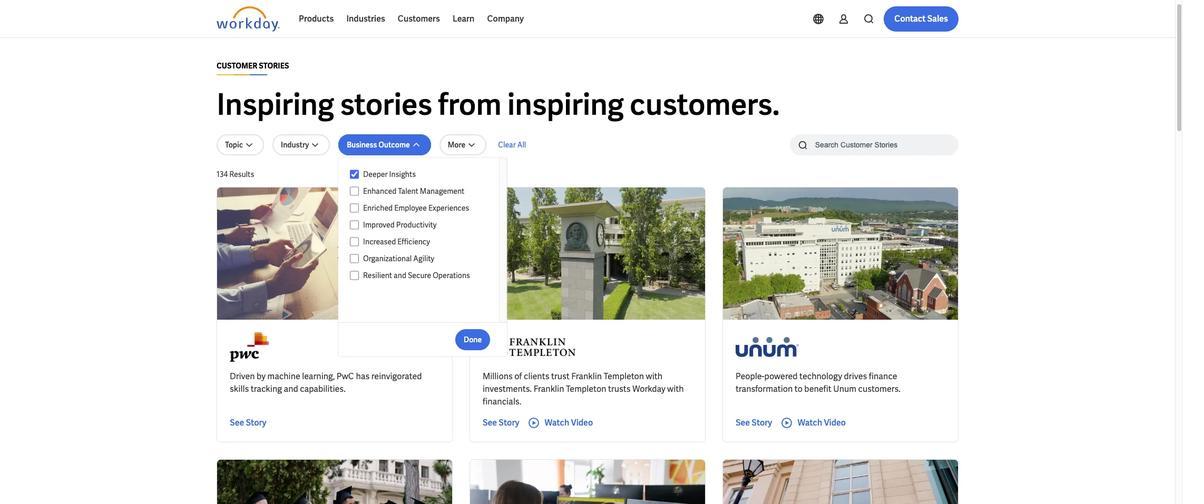 Task type: describe. For each thing, give the bounding box(es) containing it.
contact sales link
[[884, 6, 959, 32]]

driven by machine learning, pwc has reinvigorated skills tracking and capabilities.
[[230, 371, 422, 395]]

0 vertical spatial with
[[646, 371, 663, 382]]

industry
[[281, 140, 309, 150]]

1 story from the left
[[246, 417, 266, 428]]

deeper
[[363, 170, 388, 179]]

technology
[[800, 371, 842, 382]]

1 horizontal spatial with
[[667, 384, 684, 395]]

watch video link for unum
[[781, 417, 846, 430]]

business
[[347, 140, 377, 150]]

trusts
[[608, 384, 631, 395]]

workday
[[633, 384, 665, 395]]

video for unum
[[824, 417, 846, 428]]

improved productivity link
[[359, 219, 489, 231]]

millions
[[483, 371, 513, 382]]

people-powered technology drives finance transformation to benefit unum customers.
[[736, 371, 901, 395]]

industries
[[346, 13, 385, 24]]

1 see story from the left
[[230, 417, 266, 428]]

organizational
[[363, 254, 412, 264]]

1 see story link from the left
[[230, 417, 266, 430]]

enhanced talent management
[[363, 187, 465, 196]]

clear all button
[[495, 134, 529, 155]]

inspiring
[[217, 85, 334, 124]]

business outcome button
[[338, 134, 431, 155]]

1 horizontal spatial and
[[394, 271, 406, 280]]

watch video for franklin
[[545, 417, 593, 428]]

customer stories
[[217, 61, 289, 71]]

from
[[438, 85, 502, 124]]

employee
[[394, 203, 427, 213]]

agility
[[413, 254, 434, 264]]

results
[[229, 170, 254, 179]]

finance
[[869, 371, 897, 382]]

machine
[[267, 371, 300, 382]]

by
[[257, 371, 266, 382]]

topic
[[225, 140, 243, 150]]

more
[[448, 140, 466, 150]]

enhanced
[[363, 187, 397, 196]]

increased efficiency link
[[359, 236, 489, 248]]

sales
[[927, 13, 948, 24]]

to
[[795, 384, 803, 395]]

done
[[464, 335, 482, 344]]

enriched employee experiences
[[363, 203, 469, 213]]

go to the homepage image
[[217, 6, 280, 32]]

skills
[[230, 384, 249, 395]]

enhanced talent management link
[[359, 185, 489, 198]]

experiences
[[428, 203, 469, 213]]

0 horizontal spatial customers.
[[630, 85, 780, 124]]

trust
[[551, 371, 570, 382]]

more button
[[439, 134, 487, 155]]

deeper insights
[[363, 170, 416, 179]]

company
[[487, 13, 524, 24]]

0 vertical spatial franklin
[[571, 371, 602, 382]]

stories
[[259, 61, 289, 71]]

customers. inside people-powered technology drives finance transformation to benefit unum customers.
[[858, 384, 901, 395]]

deeper insights link
[[359, 168, 489, 181]]

improved
[[363, 220, 395, 230]]

resilient and secure operations
[[363, 271, 470, 280]]

story for people-powered technology drives finance transformation to benefit unum customers.
[[752, 417, 772, 428]]

pricewaterhousecoopers global licensing services corporation (pwc) image
[[230, 333, 269, 362]]

insights
[[389, 170, 416, 179]]

benefit
[[804, 384, 832, 395]]

134
[[217, 170, 228, 179]]

enriched
[[363, 203, 393, 213]]

pwc
[[337, 371, 354, 382]]

learn
[[453, 13, 475, 24]]

resilient
[[363, 271, 392, 280]]

capabilities.
[[300, 384, 346, 395]]

contact sales
[[895, 13, 948, 24]]

watch video link for franklin
[[528, 417, 593, 430]]

see for millions of clients trust franklin templeton with investments. franklin templeton trusts workday with financials.
[[483, 417, 497, 428]]

clients
[[524, 371, 549, 382]]

products button
[[293, 6, 340, 32]]

investments.
[[483, 384, 532, 395]]

enriched employee experiences link
[[359, 202, 489, 215]]

millions of clients trust franklin templeton with investments. franklin templeton trusts workday with financials.
[[483, 371, 684, 407]]

learn button
[[446, 6, 481, 32]]

drives
[[844, 371, 867, 382]]

customers button
[[392, 6, 446, 32]]

reinvigorated
[[371, 371, 422, 382]]



Task type: locate. For each thing, give the bounding box(es) containing it.
driven
[[230, 371, 255, 382]]

video for franklin
[[571, 417, 593, 428]]

and inside driven by machine learning, pwc has reinvigorated skills tracking and capabilities.
[[284, 384, 298, 395]]

2 see story from the left
[[483, 417, 519, 428]]

2 see from the left
[[483, 417, 497, 428]]

1 horizontal spatial watch
[[798, 417, 822, 428]]

2 horizontal spatial see story
[[736, 417, 772, 428]]

unum image
[[736, 333, 799, 362]]

watch for franklin
[[545, 417, 569, 428]]

2 video from the left
[[824, 417, 846, 428]]

and down machine
[[284, 384, 298, 395]]

organizational agility link
[[359, 252, 489, 265]]

clear
[[498, 140, 516, 150]]

0 horizontal spatial story
[[246, 417, 266, 428]]

see story down transformation
[[736, 417, 772, 428]]

watch for unum
[[798, 417, 822, 428]]

done button
[[455, 329, 490, 350]]

increased
[[363, 237, 396, 247]]

franklin right trust
[[571, 371, 602, 382]]

see story link for people-powered technology drives finance transformation to benefit unum customers.
[[736, 417, 772, 430]]

0 horizontal spatial with
[[646, 371, 663, 382]]

and
[[394, 271, 406, 280], [284, 384, 298, 395]]

Search Customer Stories text field
[[809, 135, 938, 154]]

0 horizontal spatial watch video
[[545, 417, 593, 428]]

franklin
[[571, 371, 602, 382], [534, 384, 564, 395]]

watch video for unum
[[798, 417, 846, 428]]

2 watch video link from the left
[[781, 417, 846, 430]]

1 horizontal spatial watch video link
[[781, 417, 846, 430]]

see story link down financials.
[[483, 417, 519, 430]]

0 horizontal spatial see story link
[[230, 417, 266, 430]]

0 horizontal spatial see story
[[230, 417, 266, 428]]

tracking
[[251, 384, 282, 395]]

franklin down trust
[[534, 384, 564, 395]]

1 watch video from the left
[[545, 417, 593, 428]]

video down unum
[[824, 417, 846, 428]]

stories
[[340, 85, 432, 124]]

see story link
[[230, 417, 266, 430], [483, 417, 519, 430], [736, 417, 772, 430]]

None checkbox
[[350, 170, 359, 179], [350, 187, 359, 196], [350, 271, 359, 280], [350, 170, 359, 179], [350, 187, 359, 196], [350, 271, 359, 280]]

story for millions of clients trust franklin templeton with investments. franklin templeton trusts workday with financials.
[[499, 417, 519, 428]]

0 horizontal spatial and
[[284, 384, 298, 395]]

templeton down trust
[[566, 384, 606, 395]]

0 horizontal spatial franklin
[[534, 384, 564, 395]]

of
[[515, 371, 522, 382]]

industries button
[[340, 6, 392, 32]]

story down financials.
[[499, 417, 519, 428]]

topic button
[[217, 134, 264, 155]]

improved productivity
[[363, 220, 437, 230]]

None checkbox
[[350, 203, 359, 213], [350, 220, 359, 230], [350, 237, 359, 247], [350, 254, 359, 264], [350, 203, 359, 213], [350, 220, 359, 230], [350, 237, 359, 247], [350, 254, 359, 264]]

3 story from the left
[[752, 417, 772, 428]]

transformation
[[736, 384, 793, 395]]

1 vertical spatial with
[[667, 384, 684, 395]]

0 horizontal spatial watch video link
[[528, 417, 593, 430]]

1 vertical spatial templeton
[[566, 384, 606, 395]]

outcome
[[379, 140, 410, 150]]

secure
[[408, 271, 431, 280]]

1 watch from the left
[[545, 417, 569, 428]]

with up workday
[[646, 371, 663, 382]]

2 horizontal spatial story
[[752, 417, 772, 428]]

134 results
[[217, 170, 254, 179]]

story
[[246, 417, 266, 428], [499, 417, 519, 428], [752, 417, 772, 428]]

0 vertical spatial templeton
[[604, 371, 644, 382]]

see story for millions of clients trust franklin templeton with investments. franklin templeton trusts workday with financials.
[[483, 417, 519, 428]]

1 watch video link from the left
[[528, 417, 593, 430]]

3 see story from the left
[[736, 417, 772, 428]]

0 vertical spatial and
[[394, 271, 406, 280]]

customers.
[[630, 85, 780, 124], [858, 384, 901, 395]]

see story for people-powered technology drives finance transformation to benefit unum customers.
[[736, 417, 772, 428]]

see down financials.
[[483, 417, 497, 428]]

people-
[[736, 371, 765, 382]]

all
[[517, 140, 526, 150]]

products
[[299, 13, 334, 24]]

2 watch from the left
[[798, 417, 822, 428]]

and down the organizational agility
[[394, 271, 406, 280]]

financials.
[[483, 396, 521, 407]]

industry button
[[273, 134, 330, 155]]

watch video down benefit
[[798, 417, 846, 428]]

management
[[420, 187, 465, 196]]

unum
[[833, 384, 856, 395]]

templeton
[[604, 371, 644, 382], [566, 384, 606, 395]]

3 see from the left
[[736, 417, 750, 428]]

watch video
[[545, 417, 593, 428], [798, 417, 846, 428]]

1 vertical spatial customers.
[[858, 384, 901, 395]]

see
[[230, 417, 244, 428], [483, 417, 497, 428], [736, 417, 750, 428]]

company button
[[481, 6, 530, 32]]

story down transformation
[[752, 417, 772, 428]]

organizational agility
[[363, 254, 434, 264]]

1 horizontal spatial see story
[[483, 417, 519, 428]]

watch video link down benefit
[[781, 417, 846, 430]]

3 see story link from the left
[[736, 417, 772, 430]]

0 horizontal spatial watch
[[545, 417, 569, 428]]

1 horizontal spatial customers.
[[858, 384, 901, 395]]

video
[[571, 417, 593, 428], [824, 417, 846, 428]]

customer
[[217, 61, 257, 71]]

productivity
[[396, 220, 437, 230]]

2 see story link from the left
[[483, 417, 519, 430]]

resilient and secure operations link
[[359, 269, 489, 282]]

watch down benefit
[[798, 417, 822, 428]]

see down transformation
[[736, 417, 750, 428]]

see story link down skills
[[230, 417, 266, 430]]

learning,
[[302, 371, 335, 382]]

efficiency
[[398, 237, 430, 247]]

1 horizontal spatial see story link
[[483, 417, 519, 430]]

inspiring stories from inspiring customers.
[[217, 85, 780, 124]]

2 horizontal spatial see
[[736, 417, 750, 428]]

1 horizontal spatial see
[[483, 417, 497, 428]]

1 see from the left
[[230, 417, 244, 428]]

see story down financials.
[[483, 417, 519, 428]]

0 vertical spatial customers.
[[630, 85, 780, 124]]

1 horizontal spatial video
[[824, 417, 846, 428]]

see for people-powered technology drives finance transformation to benefit unum customers.
[[736, 417, 750, 428]]

1 horizontal spatial franklin
[[571, 371, 602, 382]]

1 video from the left
[[571, 417, 593, 428]]

see story link down transformation
[[736, 417, 772, 430]]

watch video link down millions of clients trust franklin templeton with investments. franklin templeton trusts workday with financials.
[[528, 417, 593, 430]]

2 horizontal spatial see story link
[[736, 417, 772, 430]]

video down millions of clients trust franklin templeton with investments. franklin templeton trusts workday with financials.
[[571, 417, 593, 428]]

templeton up trusts
[[604, 371, 644, 382]]

powered
[[765, 371, 798, 382]]

0 horizontal spatial video
[[571, 417, 593, 428]]

see down skills
[[230, 417, 244, 428]]

inspiring
[[507, 85, 624, 124]]

story down tracking
[[246, 417, 266, 428]]

operations
[[433, 271, 470, 280]]

clear all
[[498, 140, 526, 150]]

1 horizontal spatial watch video
[[798, 417, 846, 428]]

0 horizontal spatial see
[[230, 417, 244, 428]]

1 vertical spatial franklin
[[534, 384, 564, 395]]

2 story from the left
[[499, 417, 519, 428]]

1 vertical spatial and
[[284, 384, 298, 395]]

2 watch video from the left
[[798, 417, 846, 428]]

watch down millions of clients trust franklin templeton with investments. franklin templeton trusts workday with financials.
[[545, 417, 569, 428]]

watch video down millions of clients trust franklin templeton with investments. franklin templeton trusts workday with financials.
[[545, 417, 593, 428]]

with right workday
[[667, 384, 684, 395]]

talent
[[398, 187, 418, 196]]

see story down skills
[[230, 417, 266, 428]]

1 horizontal spatial story
[[499, 417, 519, 428]]

customers
[[398, 13, 440, 24]]

business outcome
[[347, 140, 410, 150]]

see story link for millions of clients trust franklin templeton with investments. franklin templeton trusts workday with financials.
[[483, 417, 519, 430]]

contact
[[895, 13, 926, 24]]

increased efficiency
[[363, 237, 430, 247]]

franklin templeton companies, llc image
[[483, 333, 575, 362]]

watch video link
[[528, 417, 593, 430], [781, 417, 846, 430]]



Task type: vqa. For each thing, say whether or not it's contained in the screenshot.
you's so
no



